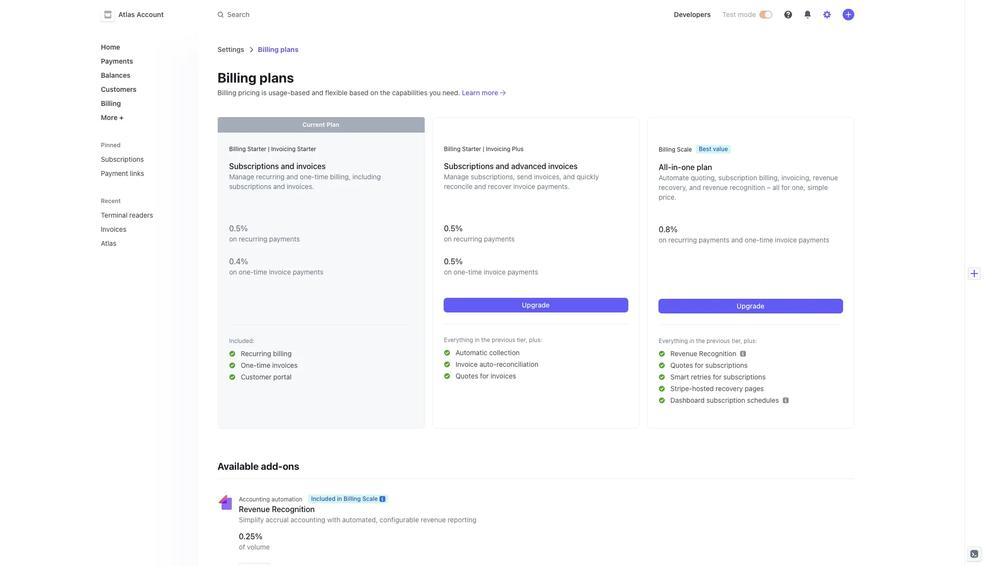 Task type: vqa. For each thing, say whether or not it's contained in the screenshot.
and within ALL-IN-ONE PLAN AUTOMATE QUOTING, SUBSCRIPTION BILLING, INVOICING, REVENUE RECOVERY, AND REVENUE RECOGNITION – ALL FOR ONE, SIMPLE PRICE.
yes



Task type: describe. For each thing, give the bounding box(es) containing it.
accounting
[[239, 496, 270, 503]]

plan
[[327, 121, 339, 128]]

balances link
[[97, 67, 190, 83]]

recover
[[488, 182, 512, 191]]

current
[[303, 121, 325, 128]]

for down the auto-
[[480, 372, 489, 380]]

recognition for revenue recognition
[[699, 350, 737, 358]]

subscriptions link
[[97, 151, 190, 167]]

subscriptions and advanced invoices manage subscriptions, send invoices, and quickly reconcile and recover invoice payments.
[[444, 162, 599, 191]]

invoices for one-
[[272, 361, 298, 369]]

account
[[137, 10, 164, 18]]

recurring billing
[[241, 350, 292, 358]]

0 vertical spatial billing plans
[[258, 45, 299, 53]]

invoice inside subscriptions and advanced invoices manage subscriptions, send invoices, and quickly reconcile and recover invoice payments.
[[513, 182, 535, 191]]

plus
[[512, 145, 524, 153]]

core navigation links element
[[97, 39, 190, 125]]

test
[[723, 10, 736, 18]]

subscriptions for subscriptions and advanced invoices
[[444, 162, 494, 171]]

0.5% for 0.5%
[[444, 224, 463, 233]]

on inside 0.4% on one-time invoice payments
[[229, 268, 237, 276]]

billing pricing is usage-based and flexible based on the capabilities you need.
[[218, 88, 460, 97]]

tier, for plan
[[732, 337, 742, 345]]

one,
[[792, 183, 806, 192]]

quickly
[[577, 173, 599, 181]]

atlas link
[[97, 235, 177, 251]]

you
[[429, 88, 441, 97]]

quotes for quotes for invoices
[[456, 372, 478, 380]]

add-
[[261, 461, 283, 472]]

dashboard subscription schedules
[[671, 396, 779, 404]]

all-
[[659, 163, 672, 172]]

home link
[[97, 39, 190, 55]]

send
[[517, 173, 532, 181]]

quotes for quotes for subscriptions
[[671, 361, 693, 369]]

0.8% on recurring payments and one-time invoice payments
[[659, 225, 830, 244]]

2 horizontal spatial revenue
[[813, 174, 838, 182]]

stripe-
[[671, 385, 692, 393]]

one-time invoices
[[241, 361, 298, 369]]

time inside 0.8% on recurring payments and one-time invoice payments
[[760, 236, 773, 244]]

automatic
[[456, 349, 488, 357]]

subscriptions and invoices manage recurring and one-time billing, including subscriptions and invoices.
[[229, 162, 381, 191]]

recent navigation links element
[[91, 193, 198, 251]]

2 vertical spatial subscriptions
[[724, 373, 766, 381]]

plan
[[697, 163, 712, 172]]

upgrade button for plan
[[659, 299, 843, 313]]

recent element
[[91, 207, 198, 251]]

configurable
[[380, 516, 419, 524]]

payment links link
[[97, 165, 190, 181]]

invoicing for invoices
[[271, 145, 296, 153]]

payment
[[101, 169, 128, 177]]

in for and
[[475, 336, 480, 344]]

1 vertical spatial plans
[[259, 70, 294, 86]]

0.5% inside 0.5% on one-time invoice payments
[[444, 257, 463, 266]]

atlas account button
[[101, 8, 173, 21]]

recovery,
[[659, 183, 688, 192]]

subscriptions inside "pinned" element
[[101, 155, 144, 163]]

portal
[[273, 373, 292, 381]]

more +
[[101, 113, 124, 122]]

subscription inside all-in-one plan automate quoting, subscription billing, invoicing, revenue recovery, and revenue recognition – all for one, simple price.
[[719, 174, 757, 182]]

revenue for revenue recognition
[[671, 350, 698, 358]]

time inside subscriptions and invoices manage recurring and one-time billing, including subscriptions and invoices.
[[315, 173, 328, 181]]

available add-ons
[[218, 461, 299, 472]]

links
[[130, 169, 144, 177]]

manage inside subscriptions and invoices manage recurring and one-time billing, including subscriptions and invoices.
[[229, 173, 254, 181]]

in for in-
[[690, 337, 695, 345]]

starter for subscriptions and advanced invoices
[[462, 145, 481, 153]]

dashboard
[[671, 396, 705, 404]]

subscriptions,
[[471, 173, 515, 181]]

help image
[[784, 11, 792, 18]]

revenue recognition
[[671, 350, 737, 358]]

one-
[[241, 361, 257, 369]]

current plan
[[303, 121, 339, 128]]

atlas account
[[118, 10, 164, 18]]

atlas for atlas
[[101, 239, 116, 247]]

0.5% for 0.4%
[[229, 224, 248, 233]]

advanced
[[511, 162, 546, 171]]

reconciliation
[[497, 360, 539, 368]]

revenue inside revenue recognition simplify accrual accounting with automated, configurable revenue reporting
[[421, 516, 446, 524]]

automation
[[272, 496, 302, 503]]

payments inside 0.5% on one-time invoice payments
[[508, 268, 538, 276]]

0.5% on one-time invoice payments
[[444, 257, 538, 276]]

plus: for invoices
[[529, 336, 542, 344]]

1 vertical spatial billing plans
[[218, 70, 294, 86]]

developers
[[674, 10, 711, 18]]

readers
[[129, 211, 153, 219]]

plus: for plan
[[744, 337, 757, 345]]

accounting automation
[[239, 496, 302, 503]]

the for all-
[[696, 337, 705, 345]]

included:
[[229, 337, 255, 345]]

included
[[311, 495, 336, 503]]

learn
[[462, 88, 480, 97]]

best value
[[699, 145, 728, 153]]

subscriptions inside subscriptions and invoices manage recurring and one-time billing, including subscriptions and invoices.
[[229, 182, 271, 191]]

2 based from the left
[[349, 88, 369, 97]]

capabilities
[[392, 88, 428, 97]]

home
[[101, 43, 120, 51]]

+
[[119, 113, 124, 122]]

everything for subscriptions
[[444, 336, 473, 344]]

billing, inside all-in-one plan automate quoting, subscription billing, invoicing, revenue recovery, and revenue recognition – all for one, simple price.
[[759, 174, 780, 182]]

1 vertical spatial subscription
[[707, 396, 745, 404]]

settings
[[218, 45, 244, 53]]

starter for subscriptions and invoices
[[247, 145, 266, 153]]

volume
[[247, 543, 270, 551]]

billing link
[[97, 95, 190, 111]]

auto-
[[480, 360, 497, 368]]

0 vertical spatial plans
[[280, 45, 299, 53]]

terminal
[[101, 211, 128, 219]]

recognition for revenue recognition simplify accrual accounting with automated, configurable revenue reporting
[[272, 505, 315, 514]]

terminal readers link
[[97, 207, 177, 223]]

customer
[[241, 373, 271, 381]]

customers
[[101, 85, 137, 93]]

customers link
[[97, 81, 190, 97]]

and inside 0.8% on recurring payments and one-time invoice payments
[[731, 236, 743, 244]]

flexible
[[325, 88, 348, 97]]

recurring up 0.4%
[[239, 235, 267, 243]]

payments
[[101, 57, 133, 65]]

atlas for atlas account
[[118, 10, 135, 18]]

hosted
[[692, 385, 714, 393]]

everything in the previous tier, plus: for advanced
[[444, 336, 542, 344]]

on inside 0.5% on one-time invoice payments
[[444, 268, 452, 276]]

one
[[682, 163, 695, 172]]

0.5% on recurring payments for 0.5%
[[444, 224, 515, 243]]

previous for one
[[707, 337, 730, 345]]

for up stripe-hosted recovery pages
[[713, 373, 722, 381]]

smart retries for subscriptions
[[671, 373, 766, 381]]

invoice inside 0.5% on one-time invoice payments
[[484, 268, 506, 276]]

developers link
[[670, 7, 715, 22]]

terminal readers
[[101, 211, 153, 219]]

invoices link
[[97, 221, 177, 237]]

with
[[327, 516, 340, 524]]

balances
[[101, 71, 131, 79]]



Task type: locate. For each thing, give the bounding box(es) containing it.
subscriptions up pages
[[724, 373, 766, 381]]

scale up revenue recognition simplify accrual accounting with automated, configurable revenue reporting
[[363, 495, 378, 503]]

0 horizontal spatial everything
[[444, 336, 473, 344]]

0 vertical spatial quotes
[[671, 361, 693, 369]]

payment links
[[101, 169, 144, 177]]

on inside 0.8% on recurring payments and one-time invoice payments
[[659, 236, 667, 244]]

billing, up –
[[759, 174, 780, 182]]

billing plans up usage-
[[258, 45, 299, 53]]

learn more
[[462, 88, 498, 97]]

0 horizontal spatial upgrade button
[[444, 298, 628, 312]]

manage down billing starter | invoicing starter
[[229, 173, 254, 181]]

one- inside subscriptions and invoices manage recurring and one-time billing, including subscriptions and invoices.
[[300, 173, 315, 181]]

0 vertical spatial scale
[[677, 146, 692, 153]]

quoting,
[[691, 174, 717, 182]]

0 horizontal spatial revenue
[[239, 505, 270, 514]]

subscriptions up reconcile
[[444, 162, 494, 171]]

subscriptions up smart retries for subscriptions
[[706, 361, 748, 369]]

0 horizontal spatial plus:
[[529, 336, 542, 344]]

1 horizontal spatial |
[[483, 145, 484, 153]]

subscription down recovery
[[707, 396, 745, 404]]

1 starter from the left
[[247, 145, 266, 153]]

all
[[773, 183, 780, 192]]

recurring inside subscriptions and invoices manage recurring and one-time billing, including subscriptions and invoices.
[[256, 173, 285, 181]]

2 horizontal spatial subscriptions
[[444, 162, 494, 171]]

| for invoices
[[268, 145, 270, 153]]

0.5% on recurring payments up 0.5% on one-time invoice payments
[[444, 224, 515, 243]]

0.5% on recurring payments for 0.4%
[[229, 224, 300, 243]]

0 horizontal spatial subscriptions
[[101, 155, 144, 163]]

one- inside 0.8% on recurring payments and one-time invoice payments
[[745, 236, 760, 244]]

revenue for revenue recognition simplify accrual accounting with automated, configurable revenue reporting
[[239, 505, 270, 514]]

invoice
[[456, 360, 478, 368]]

and
[[312, 88, 323, 97], [281, 162, 294, 171], [496, 162, 509, 171], [286, 173, 298, 181], [563, 173, 575, 181], [273, 182, 285, 191], [475, 182, 486, 191], [689, 183, 701, 192], [731, 236, 743, 244]]

invoices
[[296, 162, 326, 171], [548, 162, 578, 171], [272, 361, 298, 369], [491, 372, 516, 380]]

invoicing for advanced
[[486, 145, 511, 153]]

billing inside core navigation links 'element'
[[101, 99, 121, 107]]

subscriptions up payment links
[[101, 155, 144, 163]]

0 vertical spatial subscription
[[719, 174, 757, 182]]

0 horizontal spatial |
[[268, 145, 270, 153]]

0.4% on one-time invoice payments
[[229, 257, 324, 276]]

pinned element
[[97, 151, 190, 181]]

0 vertical spatial recognition
[[699, 350, 737, 358]]

subscriptions down billing starter | invoicing starter
[[229, 162, 279, 171]]

upgrade for invoices
[[522, 301, 550, 309]]

2 invoicing from the left
[[486, 145, 511, 153]]

time inside 0.5% on one-time invoice payments
[[468, 268, 482, 276]]

0 horizontal spatial invoicing
[[271, 145, 296, 153]]

plus: up reconciliation
[[529, 336, 542, 344]]

1 invoicing from the left
[[271, 145, 296, 153]]

pinned
[[101, 141, 121, 149]]

1 vertical spatial revenue
[[239, 505, 270, 514]]

starter
[[247, 145, 266, 153], [297, 145, 316, 153], [462, 145, 481, 153]]

3 starter from the left
[[462, 145, 481, 153]]

for inside all-in-one plan automate quoting, subscription billing, invoicing, revenue recovery, and revenue recognition – all for one, simple price.
[[782, 183, 790, 192]]

0 horizontal spatial revenue
[[421, 516, 446, 524]]

1 horizontal spatial 0.5% on recurring payments
[[444, 224, 515, 243]]

plus: up pages
[[744, 337, 757, 345]]

0 vertical spatial revenue
[[671, 350, 698, 358]]

invoicing left plus
[[486, 145, 511, 153]]

1 vertical spatial recognition
[[272, 505, 315, 514]]

|
[[268, 145, 270, 153], [483, 145, 484, 153]]

quotes up smart at the bottom right of the page
[[671, 361, 693, 369]]

based
[[291, 88, 310, 97], [349, 88, 369, 97]]

invoices inside subscriptions and advanced invoices manage subscriptions, send invoices, and quickly reconcile and recover invoice payments.
[[548, 162, 578, 171]]

billing starter | invoicing starter
[[229, 145, 316, 153]]

0 horizontal spatial the
[[380, 88, 390, 97]]

plus:
[[529, 336, 542, 344], [744, 337, 757, 345]]

2 vertical spatial revenue
[[421, 516, 446, 524]]

1 horizontal spatial atlas
[[118, 10, 135, 18]]

included in billing scale
[[311, 495, 378, 503]]

recurring inside 0.8% on recurring payments and one-time invoice payments
[[669, 236, 697, 244]]

retries
[[691, 373, 711, 381]]

quotes
[[671, 361, 693, 369], [456, 372, 478, 380]]

everything in the previous tier, plus: for one
[[659, 337, 757, 345]]

0.8%
[[659, 225, 678, 234]]

1 horizontal spatial billing,
[[759, 174, 780, 182]]

1 horizontal spatial based
[[349, 88, 369, 97]]

1 horizontal spatial in
[[475, 336, 480, 344]]

billing, left including
[[330, 173, 351, 181]]

one-
[[300, 173, 315, 181], [745, 236, 760, 244], [239, 268, 254, 276], [454, 268, 468, 276]]

1 based from the left
[[291, 88, 310, 97]]

1 horizontal spatial tier,
[[732, 337, 742, 345]]

1 horizontal spatial everything in the previous tier, plus:
[[659, 337, 757, 345]]

more
[[101, 113, 118, 122]]

1 horizontal spatial scale
[[677, 146, 692, 153]]

invoicing
[[271, 145, 296, 153], [486, 145, 511, 153]]

recognition
[[699, 350, 737, 358], [272, 505, 315, 514]]

and inside all-in-one plan automate quoting, subscription billing, invoicing, revenue recovery, and revenue recognition – all for one, simple price.
[[689, 183, 701, 192]]

pinned navigation links element
[[97, 137, 192, 181]]

invoice auto-reconciliation
[[456, 360, 539, 368]]

tier, up revenue recognition
[[732, 337, 742, 345]]

0.5% on recurring payments
[[229, 224, 300, 243], [444, 224, 515, 243]]

atlas
[[118, 10, 135, 18], [101, 239, 116, 247]]

for up retries
[[695, 361, 704, 369]]

revenue inside revenue recognition simplify accrual accounting with automated, configurable revenue reporting
[[239, 505, 270, 514]]

recognition up the quotes for subscriptions
[[699, 350, 737, 358]]

1 horizontal spatial starter
[[297, 145, 316, 153]]

everything up automatic
[[444, 336, 473, 344]]

usage-
[[269, 88, 291, 97]]

available
[[218, 461, 259, 472]]

billing plans
[[258, 45, 299, 53], [218, 70, 294, 86]]

recognition inside revenue recognition simplify accrual accounting with automated, configurable revenue reporting
[[272, 505, 315, 514]]

the
[[380, 88, 390, 97], [481, 336, 490, 344], [696, 337, 705, 345]]

1 horizontal spatial manage
[[444, 173, 469, 181]]

1 vertical spatial subscriptions
[[706, 361, 748, 369]]

1 horizontal spatial revenue
[[703, 183, 728, 192]]

manage up reconcile
[[444, 173, 469, 181]]

stripe-hosted recovery pages
[[671, 385, 764, 393]]

| for advanced
[[483, 145, 484, 153]]

all-in-one plan automate quoting, subscription billing, invoicing, revenue recovery, and revenue recognition – all for one, simple price.
[[659, 163, 838, 201]]

1 horizontal spatial the
[[481, 336, 490, 344]]

atlas down invoices
[[101, 239, 116, 247]]

settings link
[[218, 45, 244, 53]]

0 horizontal spatial scale
[[363, 495, 378, 503]]

| up "subscriptions," at top
[[483, 145, 484, 153]]

of
[[239, 543, 245, 551]]

automatic collection
[[456, 349, 520, 357]]

subscriptions inside subscriptions and invoices manage recurring and one-time billing, including subscriptions and invoices.
[[229, 162, 279, 171]]

pricing
[[238, 88, 260, 97]]

1 horizontal spatial invoicing
[[486, 145, 511, 153]]

0 vertical spatial revenue
[[813, 174, 838, 182]]

1 horizontal spatial quotes
[[671, 361, 693, 369]]

the up revenue recognition
[[696, 337, 705, 345]]

revenue down accounting
[[239, 505, 270, 514]]

1 vertical spatial revenue
[[703, 183, 728, 192]]

subscription up recognition
[[719, 174, 757, 182]]

invoices
[[101, 225, 126, 233]]

manage inside subscriptions and advanced invoices manage subscriptions, send invoices, and quickly reconcile and recover invoice payments.
[[444, 173, 469, 181]]

subscriptions for subscriptions and invoices
[[229, 162, 279, 171]]

best
[[699, 145, 712, 153]]

0 horizontal spatial 0.5% on recurring payments
[[229, 224, 300, 243]]

2 starter from the left
[[297, 145, 316, 153]]

quotes down invoice
[[456, 372, 478, 380]]

mode
[[738, 10, 756, 18]]

revenue
[[671, 350, 698, 358], [239, 505, 270, 514]]

search
[[227, 10, 250, 18]]

recognition
[[730, 183, 765, 192]]

invoicing up subscriptions and invoices manage recurring and one-time billing, including subscriptions and invoices. at the left top of page
[[271, 145, 296, 153]]

2 manage from the left
[[444, 173, 469, 181]]

recurring up 0.5% on one-time invoice payments
[[454, 235, 482, 243]]

more
[[482, 88, 498, 97]]

0.5% on recurring payments up 0.4% on one-time invoice payments
[[229, 224, 300, 243]]

1 manage from the left
[[229, 173, 254, 181]]

tier, for invoices
[[517, 336, 528, 344]]

invoice inside 0.4% on one-time invoice payments
[[269, 268, 291, 276]]

billing plans up pricing
[[218, 70, 294, 86]]

upgrade for plan
[[737, 302, 765, 310]]

everything in the previous tier, plus: up the automatic collection
[[444, 336, 542, 344]]

customer portal
[[241, 373, 292, 381]]

ons
[[283, 461, 299, 472]]

subscriptions inside subscriptions and advanced invoices manage subscriptions, send invoices, and quickly reconcile and recover invoice payments.
[[444, 162, 494, 171]]

test mode
[[723, 10, 756, 18]]

1 vertical spatial quotes
[[456, 372, 478, 380]]

in up automatic
[[475, 336, 480, 344]]

0 horizontal spatial recognition
[[272, 505, 315, 514]]

need.
[[443, 88, 460, 97]]

accounting
[[291, 516, 325, 524]]

2 horizontal spatial the
[[696, 337, 705, 345]]

0 horizontal spatial quotes
[[456, 372, 478, 380]]

1 horizontal spatial revenue
[[671, 350, 698, 358]]

time inside 0.4% on one-time invoice payments
[[254, 268, 267, 276]]

the up the automatic collection
[[481, 336, 490, 344]]

1 horizontal spatial everything
[[659, 337, 688, 345]]

0 horizontal spatial billing,
[[330, 173, 351, 181]]

billing, inside subscriptions and invoices manage recurring and one-time billing, including subscriptions and invoices.
[[330, 173, 351, 181]]

revenue down quoting,
[[703, 183, 728, 192]]

atlas inside button
[[118, 10, 135, 18]]

2 horizontal spatial starter
[[462, 145, 481, 153]]

invoices up portal
[[272, 361, 298, 369]]

recurring
[[241, 350, 271, 358]]

based right flexible
[[349, 88, 369, 97]]

1 vertical spatial atlas
[[101, 239, 116, 247]]

1 horizontal spatial subscriptions
[[229, 162, 279, 171]]

invoices inside subscriptions and invoices manage recurring and one-time billing, including subscriptions and invoices.
[[296, 162, 326, 171]]

billing
[[273, 350, 292, 358]]

billing scale
[[659, 146, 692, 153]]

revenue
[[813, 174, 838, 182], [703, 183, 728, 192], [421, 516, 446, 524]]

revenue recognition simplify accrual accounting with automated, configurable revenue reporting
[[239, 505, 477, 524]]

2 0.5% on recurring payments from the left
[[444, 224, 515, 243]]

previous up revenue recognition
[[707, 337, 730, 345]]

0 horizontal spatial everything in the previous tier, plus:
[[444, 336, 542, 344]]

revenue left reporting
[[421, 516, 446, 524]]

1 horizontal spatial recognition
[[699, 350, 737, 358]]

previous up collection
[[492, 336, 515, 344]]

one- inside 0.5% on one-time invoice payments
[[454, 268, 468, 276]]

invoice inside 0.8% on recurring payments and one-time invoice payments
[[775, 236, 797, 244]]

recurring down the 0.8%
[[669, 236, 697, 244]]

previous
[[492, 336, 515, 344], [707, 337, 730, 345]]

0 horizontal spatial upgrade
[[522, 301, 550, 309]]

0 horizontal spatial tier,
[[517, 336, 528, 344]]

2 | from the left
[[483, 145, 484, 153]]

the for subscriptions
[[481, 336, 490, 344]]

invoices up invoices,
[[548, 162, 578, 171]]

including
[[353, 173, 381, 181]]

1 horizontal spatial previous
[[707, 337, 730, 345]]

reporting
[[448, 516, 477, 524]]

0 horizontal spatial based
[[291, 88, 310, 97]]

previous for advanced
[[492, 336, 515, 344]]

payments inside 0.4% on one-time invoice payments
[[293, 268, 324, 276]]

2 horizontal spatial in
[[690, 337, 695, 345]]

–
[[767, 183, 771, 192]]

simple
[[808, 183, 828, 192]]

0 horizontal spatial previous
[[492, 336, 515, 344]]

in right included
[[337, 495, 342, 503]]

1 | from the left
[[268, 145, 270, 153]]

1 vertical spatial scale
[[363, 495, 378, 503]]

invoices for subscriptions
[[296, 162, 326, 171]]

1 horizontal spatial upgrade button
[[659, 299, 843, 313]]

tier, up collection
[[517, 336, 528, 344]]

scale
[[677, 146, 692, 153], [363, 495, 378, 503]]

tier,
[[517, 336, 528, 344], [732, 337, 742, 345]]

invoices for quotes
[[491, 372, 516, 380]]

1 0.5% on recurring payments from the left
[[229, 224, 300, 243]]

upgrade button for invoices
[[444, 298, 628, 312]]

for right all in the right top of the page
[[782, 183, 790, 192]]

settings image
[[823, 11, 831, 18]]

revenue up smart at the bottom right of the page
[[671, 350, 698, 358]]

0 horizontal spatial manage
[[229, 173, 254, 181]]

everything in the previous tier, plus:
[[444, 336, 542, 344], [659, 337, 757, 345]]

the left "capabilities"
[[380, 88, 390, 97]]

| up subscriptions and invoices manage recurring and one-time billing, including subscriptions and invoices. at the left top of page
[[268, 145, 270, 153]]

0 vertical spatial subscriptions
[[229, 182, 271, 191]]

0 horizontal spatial atlas
[[101, 239, 116, 247]]

recognition down the automation
[[272, 505, 315, 514]]

value
[[713, 145, 728, 153]]

0 horizontal spatial starter
[[247, 145, 266, 153]]

subscription
[[719, 174, 757, 182], [707, 396, 745, 404]]

0 horizontal spatial in
[[337, 495, 342, 503]]

1 horizontal spatial plus:
[[744, 337, 757, 345]]

Search text field
[[212, 6, 486, 24]]

schedules
[[747, 396, 779, 404]]

smart
[[671, 373, 689, 381]]

quotes for subscriptions
[[671, 361, 748, 369]]

atlas left account
[[118, 10, 135, 18]]

pages
[[745, 385, 764, 393]]

recurring down billing starter | invoicing starter
[[256, 173, 285, 181]]

in up revenue recognition
[[690, 337, 695, 345]]

everything in the previous tier, plus: up revenue recognition
[[659, 337, 757, 345]]

0 vertical spatial atlas
[[118, 10, 135, 18]]

everything for all-
[[659, 337, 688, 345]]

one- inside 0.4% on one-time invoice payments
[[239, 268, 254, 276]]

revenue up simple
[[813, 174, 838, 182]]

payments.
[[537, 182, 570, 191]]

based up 'current'
[[291, 88, 310, 97]]

billing,
[[330, 173, 351, 181], [759, 174, 780, 182]]

invoices down invoice auto-reconciliation
[[491, 372, 516, 380]]

upgrade
[[522, 301, 550, 309], [737, 302, 765, 310]]

0.25% of volume
[[239, 532, 270, 551]]

automate
[[659, 174, 689, 182]]

atlas inside 'recent' 'element'
[[101, 239, 116, 247]]

scale up one on the right of page
[[677, 146, 692, 153]]

invoices up invoices.
[[296, 162, 326, 171]]

Search search field
[[212, 6, 486, 24]]

accrual
[[266, 516, 289, 524]]

everything up revenue recognition
[[659, 337, 688, 345]]

1 horizontal spatial upgrade
[[737, 302, 765, 310]]

subscriptions down billing starter | invoicing starter
[[229, 182, 271, 191]]



